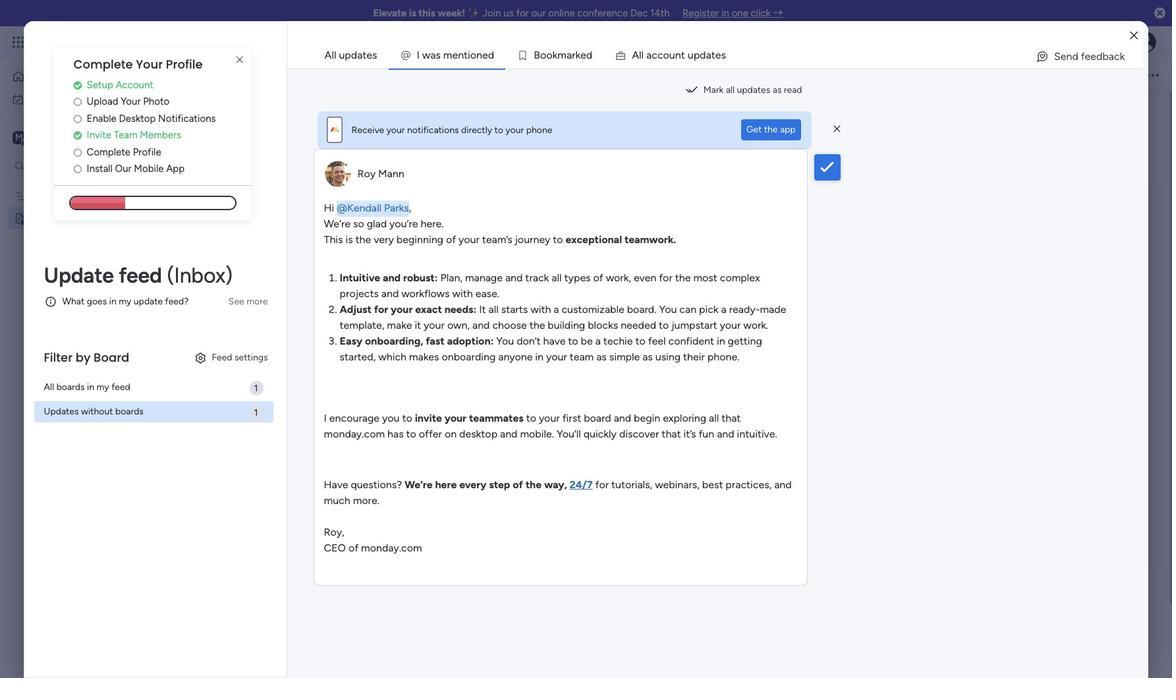 Task type: locate. For each thing, give the bounding box(es) containing it.
your down have
[[546, 351, 567, 363]]

main
[[30, 131, 53, 143]]

without
[[81, 406, 113, 417]]

a left i
[[430, 49, 436, 61]]

0 vertical spatial my
[[119, 296, 131, 307]]

1 vertical spatial your
[[121, 96, 141, 108]]

0 horizontal spatial upcoming
[[224, 188, 267, 199]]

2 o from the left
[[540, 49, 546, 61]]

n left p
[[675, 49, 681, 61]]

with inside plan, manage and track all types of work, even for the most complex projects and workflows with ease.
[[452, 287, 473, 300]]

feed down board
[[111, 382, 130, 393]]

and right practices,
[[774, 478, 792, 491]]

checklist image
[[529, 69, 541, 81]]

the inside plan, manage and track all types of work, even for the most complex projects and workflows with ease.
[[675, 271, 691, 284]]

glad
[[367, 217, 387, 230]]

0 vertical spatial 📂
[[210, 146, 221, 157]]

1 horizontal spatial updates
[[737, 84, 770, 96]]

0 horizontal spatial m
[[443, 49, 452, 61]]

1 n from the left
[[458, 49, 464, 61]]

4 e from the left
[[715, 49, 721, 61]]

your inside upload your photo link
[[121, 96, 141, 108]]

getting
[[728, 335, 762, 347]]

t left p
[[681, 49, 685, 61]]

3 e from the left
[[581, 49, 586, 61]]

to left be
[[568, 335, 578, 347]]

week left roy on the left top of the page
[[292, 167, 314, 178]]

finish left report
[[492, 474, 517, 487]]

the inside it all starts with a customizable board. you can pick a ready-made template, make it your own, and choose the building blocks needed to jumpstart your work.
[[530, 319, 545, 331]]

0 horizontal spatial boards
[[56, 382, 85, 393]]

i left encourage
[[324, 412, 327, 424]]

1 horizontal spatial we're
[[405, 478, 433, 491]]

check circle image
[[74, 131, 82, 141]]

0 horizontal spatial we're
[[324, 217, 351, 230]]

n right i
[[476, 49, 482, 61]]

1 vertical spatial profile
[[133, 146, 161, 158]]

2 finish from the top
[[492, 360, 517, 372]]

list box
[[0, 182, 168, 407]]

profile up the mobile
[[133, 146, 161, 158]]

in down don't on the left of the page
[[535, 351, 544, 363]]

your up make
[[391, 303, 413, 316]]

invite team members link
[[74, 128, 251, 143]]

0 horizontal spatial work
[[44, 93, 64, 104]]

0 horizontal spatial t
[[464, 49, 468, 61]]

1 m from the left
[[443, 49, 452, 61]]

dapulse x slim image right app
[[834, 123, 841, 135]]

1 vertical spatial updates
[[737, 84, 770, 96]]

in up updates without boards
[[87, 382, 94, 393]]

0 horizontal spatial as
[[596, 351, 607, 363]]

1 vertical spatial tasks
[[540, 402, 570, 418]]

3 finish from the top
[[492, 474, 517, 487]]

d right r
[[586, 49, 593, 61]]

onboarding
[[442, 351, 496, 363]]

1 vertical spatial today
[[475, 268, 511, 283]]

1 horizontal spatial ✨ priorities for the week
[[457, 335, 605, 351]]

a right the pick
[[721, 303, 727, 316]]

it's
[[684, 428, 696, 440]]

1 horizontal spatial notes
[[457, 139, 525, 173]]

mark
[[704, 84, 724, 96]]

mobile
[[134, 163, 164, 175]]

feed settings button
[[188, 347, 273, 368]]

tab list
[[313, 42, 1144, 69]]

📂 today down notifications
[[210, 146, 248, 157]]

receive your notifications directly to your phone
[[352, 124, 552, 135]]

0 vertical spatial updates
[[339, 49, 377, 61]]

we're up this
[[324, 217, 351, 230]]

1 horizontal spatial you
[[659, 303, 677, 316]]

the
[[764, 124, 778, 135], [276, 167, 290, 178], [356, 233, 371, 246], [675, 271, 691, 284], [530, 319, 545, 331], [551, 335, 571, 351], [526, 478, 542, 491]]

2 m from the left
[[558, 49, 567, 61]]

exact
[[415, 303, 442, 316]]

it
[[479, 303, 486, 316]]

circle o image
[[74, 97, 82, 107], [74, 114, 82, 124], [74, 147, 82, 157], [74, 164, 82, 174]]

journey
[[515, 233, 550, 246]]

finish for finish report
[[492, 474, 517, 487]]

week
[[292, 167, 314, 178], [574, 335, 605, 351]]

to right journey
[[553, 233, 563, 246]]

0 vertical spatial 📋
[[210, 188, 221, 199]]

ease.
[[476, 287, 500, 300]]

monday.com inside roy, ceo of monday.com
[[361, 542, 422, 554]]

the inside hi @kendall parks , we're so glad you're here. this is the very beginning of your team's journey to exceptional teamwork.
[[356, 233, 371, 246]]

k up style
[[576, 49, 581, 61]]

1 horizontal spatial 📋
[[457, 402, 472, 418]]

e right r
[[581, 49, 586, 61]]

0 vertical spatial you
[[659, 303, 677, 316]]

all up updates
[[44, 382, 54, 393]]

notes
[[457, 139, 525, 173], [31, 213, 56, 224]]

n left i
[[458, 49, 464, 61]]

e left i
[[452, 49, 458, 61]]

i for i encourage you to invite your teammates
[[324, 412, 327, 424]]

my work button
[[8, 89, 142, 110]]

d up bulleted list icon
[[488, 49, 494, 61]]

a right be
[[595, 335, 601, 347]]

your up mobile.
[[539, 412, 560, 424]]

notes down marketing
[[31, 213, 56, 224]]

monday.com inside to your first board and begin exploring all that monday.com has to offer on desktop and mobile. you'll quickly discover that it's fun and intuitive.
[[324, 428, 385, 440]]

we're
[[324, 217, 351, 230], [405, 478, 433, 491]]

0 vertical spatial ✨
[[468, 7, 480, 19]]

k right b
[[553, 49, 558, 61]]

invite
[[415, 412, 442, 424]]

1 horizontal spatial 📂 today
[[457, 268, 514, 283]]

v2 ellipsis image
[[1147, 67, 1159, 84]]

we're left here
[[405, 478, 433, 491]]

choose
[[492, 319, 527, 331]]

2 circle o image from the top
[[74, 114, 82, 124]]

0 vertical spatial private board image
[[434, 148, 450, 164]]

l right a on the top
[[642, 49, 644, 61]]

your down 'account'
[[121, 96, 141, 108]]

1 horizontal spatial tasks
[[540, 402, 570, 418]]

medium
[[326, 69, 359, 80]]

2 horizontal spatial t
[[711, 49, 715, 61]]

1 vertical spatial you
[[496, 335, 514, 347]]

1 vertical spatial feed
[[111, 382, 130, 393]]

0 vertical spatial today
[[224, 146, 248, 157]]

my
[[119, 296, 131, 307], [97, 382, 109, 393]]

roy,
[[324, 526, 344, 538]]

circle o image for complete
[[74, 147, 82, 157]]

0 vertical spatial we're
[[324, 217, 351, 230]]

0 horizontal spatial private board image
[[14, 212, 26, 224]]

0 vertical spatial priorities
[[224, 167, 260, 178]]

see left plans
[[230, 36, 246, 47]]

option
[[0, 184, 168, 186]]

pick
[[699, 303, 719, 316]]

even
[[634, 271, 657, 284]]

roy, ceo of monday.com
[[324, 526, 422, 554]]

update feed (inbox)
[[44, 263, 233, 288]]

work inside button
[[44, 93, 64, 104]]

and left robust:
[[383, 271, 401, 284]]

→
[[773, 7, 783, 19]]

0 horizontal spatial today
[[224, 146, 248, 157]]

monday.com down encourage
[[324, 428, 385, 440]]

for inside plan, manage and track all types of work, even for the most complex projects and workflows with ease.
[[659, 271, 673, 284]]

2 t from the left
[[681, 49, 685, 61]]

mention image
[[600, 68, 613, 81]]

is left this
[[409, 7, 416, 19]]

1 horizontal spatial d
[[586, 49, 593, 61]]

(inbox)
[[167, 263, 233, 288]]

0 horizontal spatial u
[[669, 49, 675, 61]]

1 horizontal spatial upcoming
[[475, 402, 537, 418]]

roy mann
[[358, 167, 404, 180]]

0 vertical spatial complete
[[74, 56, 133, 72]]

their
[[683, 351, 705, 363]]

l down dec
[[639, 49, 642, 61]]

with inside it all starts with a customizable board. you can pick a ready-made template, make it your own, and choose the building blocks needed to jumpstart your work.
[[531, 303, 551, 316]]

work for my
[[44, 93, 64, 104]]

style button
[[554, 64, 587, 86]]

finish for finish presentations
[[492, 360, 517, 372]]

select product image
[[12, 36, 25, 49]]

work right my
[[44, 93, 64, 104]]

to up feel
[[659, 319, 669, 331]]

finish down don't on the left of the page
[[492, 360, 517, 372]]

circle o image inside complete profile link
[[74, 147, 82, 157]]

2 1 from the top
[[254, 407, 258, 418]]

2 u from the left
[[688, 49, 694, 61]]

to down needed
[[636, 335, 646, 347]]

work up complete your profile
[[106, 34, 130, 49]]

dapulse x slim image down see plans
[[232, 52, 247, 68]]

1 horizontal spatial k
[[576, 49, 581, 61]]

t
[[464, 49, 468, 61], [681, 49, 685, 61], [711, 49, 715, 61]]

in up phone. at the right
[[717, 335, 725, 347]]

teammates
[[469, 412, 524, 424]]

d for a l l a c c o u n t u p d a t e s
[[700, 49, 706, 61]]

1 horizontal spatial t
[[681, 49, 685, 61]]

needs:
[[445, 303, 477, 316]]

0 vertical spatial is
[[409, 7, 416, 19]]

📂 up needs:
[[457, 268, 472, 283]]

📋 up desktop
[[457, 402, 472, 418]]

d up mark
[[700, 49, 706, 61]]

✨ right app
[[210, 167, 221, 178]]

you
[[382, 412, 400, 424]]

with up needs:
[[452, 287, 473, 300]]

your up setup account link
[[136, 56, 163, 72]]

dapulse x slim image
[[232, 52, 247, 68], [834, 123, 841, 135]]

finish
[[492, 293, 517, 305], [492, 360, 517, 372], [492, 474, 517, 487]]

add to favorites image
[[539, 149, 552, 162]]

t up the layout image
[[464, 49, 468, 61]]

1 vertical spatial all
[[44, 382, 54, 393]]

0 vertical spatial upcoming
[[224, 188, 267, 199]]

complete up setup
[[74, 56, 133, 72]]

1 vertical spatial is
[[346, 233, 353, 246]]

all boards in my feed
[[44, 382, 130, 393]]

1 horizontal spatial my
[[119, 296, 131, 307]]

📋 upcoming tasks
[[210, 188, 290, 199], [457, 402, 570, 418]]

circle o image inside install our mobile app link
[[74, 164, 82, 174]]

circle o image up check circle icon
[[74, 114, 82, 124]]

work
[[106, 34, 130, 49], [44, 93, 64, 104]]

updates inside tab list
[[339, 49, 377, 61]]

s
[[436, 49, 441, 61], [721, 49, 726, 61]]

in right goes
[[109, 296, 116, 307]]

in left one at the top right of page
[[722, 7, 729, 19]]

all right it
[[489, 303, 499, 316]]

0 horizontal spatial k
[[553, 49, 558, 61]]

questions?
[[351, 478, 402, 491]]

today
[[224, 146, 248, 157], [475, 268, 511, 283]]

finish right it
[[492, 293, 517, 305]]

0 vertical spatial profile
[[166, 56, 203, 72]]

3 d from the left
[[700, 49, 706, 61]]

1 horizontal spatial is
[[409, 7, 416, 19]]

have
[[543, 335, 566, 347]]

see left more
[[229, 296, 244, 307]]

3 circle o image from the top
[[74, 147, 82, 157]]

of inside plan, manage and track all types of work, even for the most complex projects and workflows with ease.
[[593, 271, 603, 284]]

as right team
[[596, 351, 607, 363]]

📋
[[210, 188, 221, 199], [457, 402, 472, 418]]

1 horizontal spatial m
[[558, 49, 567, 61]]

mark all updates as read
[[704, 84, 802, 96]]

2 c from the left
[[658, 49, 663, 61]]

2 horizontal spatial n
[[675, 49, 681, 61]]

2 vertical spatial finish
[[492, 474, 517, 487]]

more
[[247, 296, 268, 307]]

send
[[1054, 50, 1079, 63]]

plans
[[248, 36, 270, 47]]

bulleted list image
[[484, 69, 496, 81]]

updates up medium title
[[339, 49, 377, 61]]

0 horizontal spatial with
[[452, 287, 473, 300]]

starts
[[501, 303, 528, 316]]

style
[[560, 69, 581, 80]]

as left the 'read'
[[773, 84, 782, 96]]

0 horizontal spatial tasks
[[269, 188, 290, 199]]

boards
[[56, 382, 85, 393], [115, 406, 144, 417]]

0 horizontal spatial updates
[[339, 49, 377, 61]]

circle o image for upload
[[74, 97, 82, 107]]

4 circle o image from the top
[[74, 164, 82, 174]]

very
[[374, 233, 394, 246]]

we're inside hi @kendall parks , we're so glad you're here. this is the very beginning of your team's journey to exceptional teamwork.
[[324, 217, 351, 230]]

circle o image left install on the left of the page
[[74, 164, 82, 174]]

apps image
[[1028, 36, 1041, 49]]

of
[[446, 233, 456, 246], [593, 271, 603, 284], [513, 478, 523, 491], [349, 542, 359, 554]]

all inside button
[[726, 84, 735, 96]]

0 vertical spatial 1
[[254, 383, 258, 394]]

my
[[29, 93, 42, 104]]

complete up install on the left of the page
[[87, 146, 130, 158]]

boards up updates
[[56, 382, 85, 393]]

and inside it all starts with a customizable board. you can pick a ready-made template, make it your own, and choose the building blocks needed to jumpstart your work.
[[472, 319, 490, 331]]

m for e
[[443, 49, 452, 61]]

0 vertical spatial feed
[[119, 263, 162, 288]]

feed
[[119, 263, 162, 288], [111, 382, 130, 393]]

notes inside field
[[457, 139, 525, 173]]

check circle image
[[74, 80, 82, 90]]

complete inside complete profile link
[[87, 146, 130, 158]]

1 horizontal spatial all
[[325, 49, 336, 61]]

,
[[409, 202, 411, 214]]

all inside to your first board and begin exploring all that monday.com has to offer on desktop and mobile. you'll quickly discover that it's fun and intuitive.
[[709, 412, 719, 424]]

notifications
[[158, 113, 216, 124]]

register
[[682, 7, 719, 19]]

📂 down notifications
[[210, 146, 221, 157]]

main workspace
[[30, 131, 108, 143]]

2 horizontal spatial as
[[773, 84, 782, 96]]

m for a
[[558, 49, 567, 61]]

1 c from the left
[[652, 49, 658, 61]]

1 finish from the top
[[492, 293, 517, 305]]

board.
[[627, 303, 657, 316]]

1 horizontal spatial i
[[417, 49, 420, 61]]

0 vertical spatial notes
[[457, 139, 525, 173]]

so
[[353, 217, 364, 230]]

feed up update
[[119, 263, 162, 288]]

with down plan, manage and track all types of work, even for the most complex projects and workflows with ease. at the top of the page
[[531, 303, 551, 316]]

0 horizontal spatial i
[[324, 412, 327, 424]]

profile down management at the top left of the page
[[166, 56, 203, 72]]

your right the receive
[[387, 124, 405, 135]]

0 vertical spatial finish
[[492, 293, 517, 305]]

our
[[531, 7, 546, 19]]

m left i
[[443, 49, 452, 61]]

circle o image down check circle image
[[74, 97, 82, 107]]

work.
[[743, 319, 769, 331]]

1 vertical spatial dapulse x slim image
[[834, 123, 841, 135]]

that up intuitive.
[[722, 412, 741, 424]]

feed
[[212, 352, 232, 363]]

✨ left join
[[468, 7, 480, 19]]

a up style
[[567, 49, 572, 61]]

your down ready-
[[720, 319, 741, 331]]

0 horizontal spatial all
[[44, 382, 54, 393]]

all up fun
[[709, 412, 719, 424]]

circle o image inside enable desktop notifications link
[[74, 114, 82, 124]]

1 1 from the top
[[254, 383, 258, 394]]

all right track
[[552, 271, 562, 284]]

i
[[417, 49, 420, 61], [324, 412, 327, 424]]

u down register
[[688, 49, 694, 61]]

1 horizontal spatial 📂
[[457, 268, 472, 283]]

0 horizontal spatial n
[[458, 49, 464, 61]]

to
[[495, 124, 503, 135], [553, 233, 563, 246], [659, 319, 669, 331], [568, 335, 578, 347], [636, 335, 646, 347], [402, 412, 412, 424], [526, 412, 536, 424], [406, 428, 416, 440]]

1 vertical spatial priorities
[[475, 335, 527, 351]]

and down it
[[472, 319, 490, 331]]

all for all updates
[[325, 49, 336, 61]]

of right step
[[513, 478, 523, 491]]

my for feed
[[97, 382, 109, 393]]

e right p
[[715, 49, 721, 61]]

finish presentations
[[492, 360, 584, 372]]

1 vertical spatial work
[[44, 93, 64, 104]]

t right p
[[711, 49, 715, 61]]

✨
[[468, 7, 480, 19], [210, 167, 221, 178], [457, 335, 472, 351]]

you down choose
[[496, 335, 514, 347]]

robust:
[[403, 271, 438, 284]]

for inside for tutorials, webinars, best practices, and much more.
[[595, 478, 609, 491]]

24/7 link
[[570, 478, 593, 491]]

0 vertical spatial work
[[106, 34, 130, 49]]

easy
[[340, 335, 363, 347]]

your up on
[[445, 412, 467, 424]]

our
[[115, 163, 132, 175]]

you don't have to be a techie to feel confident in getting started, which makes onboarding anyone in your team as simple as using their phone.
[[340, 335, 762, 363]]

2 n from the left
[[476, 49, 482, 61]]

0 vertical spatial boards
[[56, 382, 85, 393]]

0 horizontal spatial notes
[[31, 213, 56, 224]]

1 vertical spatial i
[[324, 412, 327, 424]]

1 circle o image from the top
[[74, 97, 82, 107]]

notes down directly
[[457, 139, 525, 173]]

d
[[488, 49, 494, 61], [586, 49, 593, 61], [700, 49, 706, 61]]

0 vertical spatial all
[[325, 49, 336, 61]]

s right p
[[721, 49, 726, 61]]

you left can
[[659, 303, 677, 316]]

📂 today up ease. at the top of the page
[[457, 268, 514, 283]]

1 vertical spatial finish
[[492, 360, 517, 372]]

by
[[76, 349, 91, 366]]

feed settings
[[212, 352, 268, 363]]

0 vertical spatial tasks
[[269, 188, 290, 199]]

n
[[458, 49, 464, 61], [476, 49, 482, 61], [675, 49, 681, 61]]

0 horizontal spatial d
[[488, 49, 494, 61]]

0 horizontal spatial my
[[97, 382, 109, 393]]

private board image
[[434, 148, 450, 164], [14, 212, 26, 224]]

2 horizontal spatial d
[[700, 49, 706, 61]]

1 horizontal spatial as
[[643, 351, 653, 363]]

0 horizontal spatial priorities
[[224, 167, 260, 178]]

and
[[383, 271, 401, 284], [505, 271, 523, 284], [381, 287, 399, 300], [472, 319, 490, 331], [614, 412, 631, 424], [500, 428, 518, 440], [717, 428, 734, 440], [774, 478, 792, 491]]

ceo
[[324, 542, 346, 554]]

0 horizontal spatial you
[[496, 335, 514, 347]]

0 horizontal spatial is
[[346, 233, 353, 246]]

i
[[468, 49, 470, 61]]

2 l from the left
[[642, 49, 644, 61]]

tab list containing all updates
[[313, 42, 1144, 69]]

all up medium
[[325, 49, 336, 61]]

circle o image down workspace
[[74, 147, 82, 157]]

your for photo
[[121, 96, 141, 108]]

4 o from the left
[[663, 49, 669, 61]]

plan
[[74, 190, 92, 201]]

m
[[443, 49, 452, 61], [558, 49, 567, 61]]

s right "w"
[[436, 49, 441, 61]]

and inside for tutorials, webinars, best practices, and much more.
[[774, 478, 792, 491]]

see more
[[229, 296, 268, 307]]

your inside hi @kendall parks , we're so glad you're here. this is the very beginning of your team's journey to exceptional teamwork.
[[459, 233, 480, 246]]

circle o image inside upload your photo link
[[74, 97, 82, 107]]

0 vertical spatial 📋 upcoming tasks
[[210, 188, 290, 199]]

1 vertical spatial we're
[[405, 478, 433, 491]]

0 vertical spatial with
[[452, 287, 473, 300]]

✨ down own,
[[457, 335, 472, 351]]

1 d from the left
[[488, 49, 494, 61]]



Task type: vqa. For each thing, say whether or not it's contained in the screenshot.
fourth 'template' from right
no



Task type: describe. For each thing, give the bounding box(es) containing it.
and left track
[[505, 271, 523, 284]]

my for update
[[119, 296, 131, 307]]

get the app
[[746, 124, 796, 135]]

circle o image for enable
[[74, 114, 82, 124]]

m
[[15, 131, 23, 143]]

invite team members
[[87, 129, 181, 141]]

a inside you don't have to be a techie to feel confident in getting started, which makes onboarding anyone in your team as simple as using their phone.
[[595, 335, 601, 347]]

updates inside button
[[737, 84, 770, 96]]

to your first board and begin exploring all that monday.com has to offer on desktop and mobile. you'll quickly discover that it's fun and intuitive.
[[324, 412, 777, 440]]

plan, manage and track all types of work, even for the most complex projects and workflows with ease.
[[340, 271, 760, 300]]

receive
[[352, 124, 384, 135]]

monday
[[59, 34, 104, 49]]

0 horizontal spatial 📂
[[210, 146, 221, 157]]

finish report
[[492, 474, 549, 487]]

as inside button
[[773, 84, 782, 96]]

and up discover
[[614, 412, 631, 424]]

1 vertical spatial ✨
[[210, 167, 221, 178]]

0 vertical spatial ✨ priorities for the week
[[210, 167, 314, 178]]

1 horizontal spatial dapulse x slim image
[[834, 123, 841, 135]]

title
[[361, 69, 378, 80]]

your up fast
[[424, 319, 445, 331]]

update
[[44, 263, 114, 288]]

to right you
[[402, 412, 412, 424]]

numbered list image
[[506, 69, 518, 81]]

on
[[445, 428, 457, 440]]

finish for finish these notes
[[492, 293, 517, 305]]

share button
[[1080, 64, 1134, 85]]

@kendall
[[337, 202, 381, 214]]

notes
[[549, 293, 575, 305]]

you're
[[389, 217, 418, 230]]

and down intuitive and robust:
[[381, 287, 399, 300]]

is inside hi @kendall parks , we're so glad you're here. this is the very beginning of your team's journey to exceptional teamwork.
[[346, 233, 353, 246]]

circle o image for install
[[74, 164, 82, 174]]

work for monday
[[106, 34, 130, 49]]

0 horizontal spatial week
[[292, 167, 314, 178]]

list box containing marketing plan
[[0, 182, 168, 407]]

1 for all boards in my feed
[[254, 383, 258, 394]]

2 vertical spatial ✨
[[457, 335, 472, 351]]

complete for complete profile
[[87, 146, 130, 158]]

mark all updates as read button
[[680, 80, 808, 101]]

2 k from the left
[[576, 49, 581, 61]]

0 horizontal spatial that
[[662, 428, 681, 440]]

hi @kendall parks , we're so glad you're here. this is the very beginning of your team's journey to exceptional teamwork.
[[324, 202, 676, 246]]

updates without boards
[[44, 406, 144, 417]]

manage
[[465, 271, 503, 284]]

have questions? we're here every step of the way, 24/7
[[324, 478, 593, 491]]

invite
[[87, 129, 111, 141]]

i for i w a s m e n t i o n e d
[[417, 49, 420, 61]]

all updates
[[325, 49, 377, 61]]

own,
[[447, 319, 470, 331]]

1 horizontal spatial that
[[722, 412, 741, 424]]

onboarding,
[[365, 335, 423, 347]]

easy onboarding, fast adoption:
[[340, 335, 494, 347]]

1 horizontal spatial priorities
[[475, 335, 527, 351]]

update
[[134, 296, 163, 307]]

a right a on the top
[[646, 49, 652, 61]]

1 horizontal spatial profile
[[166, 56, 203, 72]]

best
[[702, 478, 723, 491]]

see for see plans
[[230, 36, 246, 47]]

2 e from the left
[[482, 49, 488, 61]]

upload your photo link
[[74, 94, 251, 109]]

1 o from the left
[[470, 49, 476, 61]]

all for all boards in my feed
[[44, 382, 54, 393]]

to right directly
[[495, 124, 503, 135]]

b o o k m a r k e d
[[534, 49, 593, 61]]

get
[[746, 124, 762, 135]]

begin
[[634, 412, 660, 424]]

a right p
[[706, 49, 711, 61]]

more.
[[353, 494, 380, 507]]

see for see more
[[229, 296, 244, 307]]

1 vertical spatial week
[[574, 335, 605, 351]]

week!
[[438, 7, 465, 19]]

to inside it all starts with a customizable board. you can pick a ready-made template, make it your own, and choose the building blocks needed to jumpstart your work.
[[659, 319, 669, 331]]

track
[[525, 271, 549, 284]]

goes
[[87, 296, 107, 307]]

fast
[[426, 335, 445, 347]]

layout image
[[453, 69, 465, 81]]

home
[[30, 71, 55, 82]]

2 d from the left
[[586, 49, 593, 61]]

to right has
[[406, 428, 416, 440]]

all inside plan, manage and track all types of work, even for the most complex projects and workflows with ease.
[[552, 271, 562, 284]]

join
[[483, 7, 501, 19]]

your left phone
[[506, 124, 524, 135]]

complete for complete your profile
[[74, 56, 133, 72]]

beginning
[[397, 233, 443, 246]]

1 t from the left
[[464, 49, 468, 61]]

parks
[[384, 202, 409, 214]]

board activity image
[[991, 67, 1007, 83]]

0 horizontal spatial 📂 today
[[210, 146, 248, 157]]

your for profile
[[136, 56, 163, 72]]

1 s from the left
[[436, 49, 441, 61]]

building
[[548, 319, 585, 331]]

all inside it all starts with a customizable board. you can pick a ready-made template, make it your own, and choose the building blocks needed to jumpstart your work.
[[489, 303, 499, 316]]

projects
[[340, 287, 379, 300]]

conference
[[577, 7, 628, 19]]

0 horizontal spatial 📋 upcoming tasks
[[210, 188, 290, 199]]

and down teammates
[[500, 428, 518, 440]]

you inside it all starts with a customizable board. you can pick a ready-made template, make it your own, and choose the building blocks needed to jumpstart your work.
[[659, 303, 677, 316]]

0 vertical spatial dapulse x slim image
[[232, 52, 247, 68]]

here.
[[421, 217, 444, 230]]

you inside you don't have to be a techie to feel confident in getting started, which makes onboarding anyone in your team as simple as using their phone.
[[496, 335, 514, 347]]

settings
[[235, 352, 268, 363]]

lottie animation element
[[0, 545, 168, 678]]

a
[[632, 49, 639, 61]]

a up building
[[554, 303, 559, 316]]

your inside you don't have to be a techie to feel confident in getting started, which makes onboarding anyone in your team as simple as using their phone.
[[546, 351, 567, 363]]

marketing plan
[[31, 190, 92, 201]]

1 vertical spatial ✨ priorities for the week
[[457, 335, 605, 351]]

updates
[[44, 406, 79, 417]]

app
[[166, 163, 185, 175]]

exploring
[[663, 412, 706, 424]]

confident
[[668, 335, 714, 347]]

1 l from the left
[[639, 49, 642, 61]]

app
[[780, 124, 796, 135]]

2 s from the left
[[721, 49, 726, 61]]

quickly
[[584, 428, 617, 440]]

your inside to your first board and begin exploring all that monday.com has to offer on desktop and mobile. you'll quickly discover that it's fun and intuitive.
[[539, 412, 560, 424]]

first
[[563, 412, 581, 424]]

fun
[[699, 428, 714, 440]]

d for i w a s m e n t i o n e d
[[488, 49, 494, 61]]

adjust for your exact needs:
[[340, 303, 477, 316]]

what
[[62, 296, 85, 307]]

board
[[94, 349, 129, 366]]

intuitive.
[[737, 428, 777, 440]]

to inside hi @kendall parks , we're so glad you're here. this is the very beginning of your team's journey to exceptional teamwork.
[[553, 233, 563, 246]]

us
[[504, 7, 514, 19]]

Notes field
[[453, 139, 529, 173]]

medium title
[[326, 69, 378, 80]]

send feedback button
[[1031, 46, 1130, 67]]

@kendall parks link
[[337, 199, 409, 217]]

feel
[[648, 335, 666, 347]]

1 horizontal spatial boards
[[115, 406, 144, 417]]

using
[[655, 351, 681, 363]]

the inside button
[[764, 124, 778, 135]]

you'll
[[557, 428, 581, 440]]

Search in workspace field
[[28, 158, 110, 173]]

0 horizontal spatial profile
[[133, 146, 161, 158]]

workspace image
[[13, 130, 26, 145]]

1 vertical spatial private board image
[[14, 212, 26, 224]]

1 horizontal spatial private board image
[[434, 148, 450, 164]]

jumpstart
[[672, 319, 717, 331]]

of inside hi @kendall parks , we're so glad you're here. this is the very beginning of your team's journey to exceptional teamwork.
[[446, 233, 456, 246]]

practices,
[[726, 478, 772, 491]]

share
[[1104, 69, 1128, 80]]

board
[[584, 412, 611, 424]]

3 n from the left
[[675, 49, 681, 61]]

intuitive and robust:
[[340, 271, 438, 284]]

offer
[[419, 428, 442, 440]]

enable desktop notifications
[[87, 113, 216, 124]]

1 vertical spatial 📂
[[457, 268, 472, 283]]

lottie animation image
[[0, 545, 168, 678]]

hi
[[324, 202, 334, 214]]

1 k from the left
[[553, 49, 558, 61]]

1 u from the left
[[669, 49, 675, 61]]

made
[[760, 303, 786, 316]]

1 e from the left
[[452, 49, 458, 61]]

and right fun
[[717, 428, 734, 440]]

makes
[[409, 351, 439, 363]]

workspace selection element
[[13, 129, 110, 147]]

for tutorials, webinars, best practices, and much more.
[[324, 478, 792, 507]]

1 horizontal spatial 📋 upcoming tasks
[[457, 402, 570, 418]]

to up mobile.
[[526, 412, 536, 424]]

3 o from the left
[[546, 49, 553, 61]]

every
[[459, 478, 487, 491]]

have
[[324, 478, 348, 491]]

elevate is this week! ✨ join us for our online conference dec 14th
[[373, 7, 670, 19]]

this
[[419, 7, 435, 19]]

kendall parks image
[[1135, 32, 1156, 53]]

1 vertical spatial 📂 today
[[457, 268, 514, 283]]

3 t from the left
[[711, 49, 715, 61]]

complete profile link
[[74, 145, 251, 160]]

feed?
[[165, 296, 189, 307]]

plan,
[[441, 271, 463, 284]]

of inside roy, ceo of monday.com
[[349, 542, 359, 554]]

close image
[[1130, 31, 1138, 41]]

here
[[435, 478, 457, 491]]

0 horizontal spatial 📋
[[210, 188, 221, 199]]

1 for updates without boards
[[254, 407, 258, 418]]

1 vertical spatial upcoming
[[475, 402, 537, 418]]

what goes in my update feed?
[[62, 296, 189, 307]]

monday work management
[[59, 34, 205, 49]]



